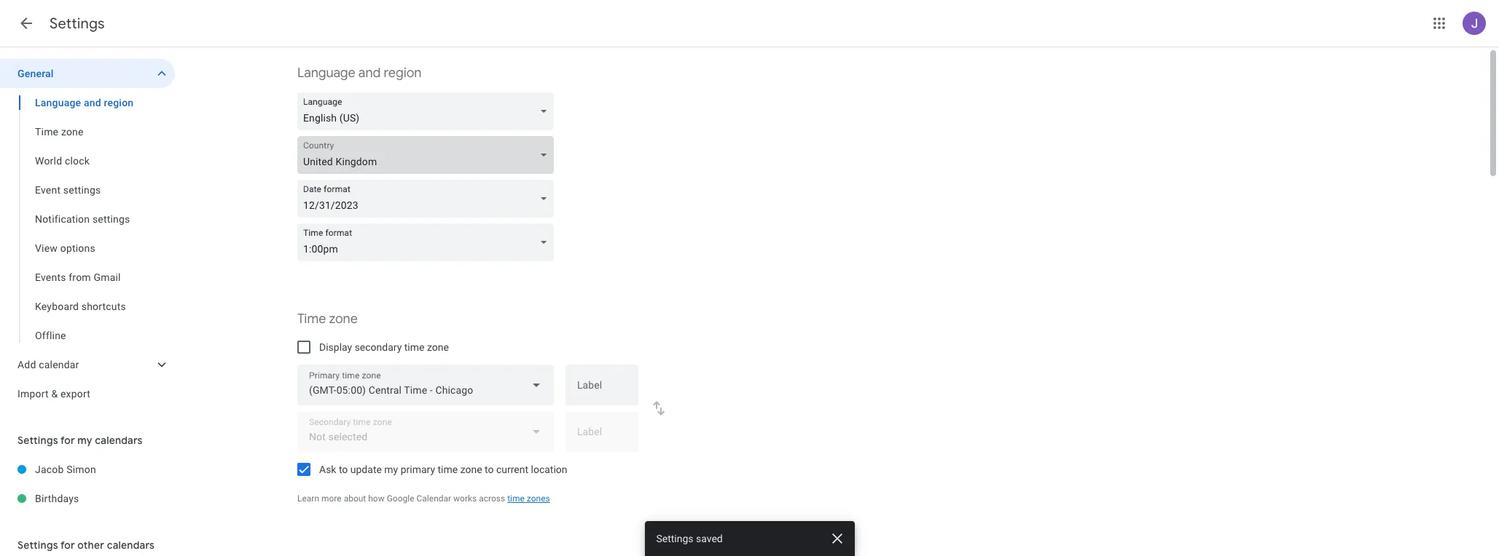 Task type: describe. For each thing, give the bounding box(es) containing it.
jacob
[[35, 464, 64, 476]]

secondary
[[355, 342, 402, 354]]

event
[[35, 184, 61, 196]]

jacob simon
[[35, 464, 96, 476]]

events
[[35, 272, 66, 284]]

world
[[35, 155, 62, 167]]

keyboard shortcuts
[[35, 301, 126, 313]]

export
[[61, 389, 90, 400]]

1 vertical spatial time
[[297, 311, 326, 328]]

ask
[[319, 464, 336, 476]]

1 horizontal spatial and
[[359, 65, 381, 82]]

location
[[531, 464, 568, 476]]

gmail
[[94, 272, 121, 284]]

keyboard
[[35, 301, 79, 313]]

simon
[[66, 464, 96, 476]]

1 horizontal spatial region
[[384, 65, 422, 82]]

settings for my calendars
[[17, 434, 143, 448]]

zone up clock in the top left of the page
[[61, 126, 84, 138]]

Label for primary time zone. text field
[[577, 381, 627, 401]]

other
[[77, 539, 104, 553]]

calendar
[[417, 494, 451, 504]]

settings heading
[[50, 15, 105, 33]]

settings for event settings
[[63, 184, 101, 196]]

&
[[51, 389, 58, 400]]

display secondary time zone
[[319, 342, 449, 354]]

ask to update my primary time zone to current location
[[319, 464, 568, 476]]

works
[[453, 494, 477, 504]]

settings for settings
[[50, 15, 105, 33]]

settings for settings saved
[[656, 534, 694, 545]]

0 vertical spatial language and region
[[297, 65, 422, 82]]

region inside tree
[[104, 97, 134, 109]]

zones
[[527, 494, 550, 504]]

shortcuts
[[81, 301, 126, 313]]

import
[[17, 389, 49, 400]]

import & export
[[17, 389, 90, 400]]

settings for my calendars tree
[[0, 456, 175, 514]]

birthdays link
[[35, 485, 175, 514]]

learn
[[297, 494, 319, 504]]

offline
[[35, 330, 66, 342]]

time inside group
[[35, 126, 58, 138]]

zone right the secondary
[[427, 342, 449, 354]]

1 horizontal spatial time zone
[[297, 311, 358, 328]]

language inside tree
[[35, 97, 81, 109]]

view options
[[35, 243, 95, 254]]

settings saved
[[656, 534, 723, 545]]

clock
[[65, 155, 90, 167]]

notification settings
[[35, 214, 130, 225]]

for for my
[[60, 434, 75, 448]]

zone up 'works'
[[460, 464, 482, 476]]

settings for settings for other calendars
[[17, 539, 58, 553]]

Label for secondary time zone. text field
[[577, 427, 627, 448]]

across
[[479, 494, 505, 504]]

language and region inside tree
[[35, 97, 134, 109]]

learn more about how google calendar works across time zones
[[297, 494, 550, 504]]



Task type: vqa. For each thing, say whether or not it's contained in the screenshot.
March 2024 grid
no



Task type: locate. For each thing, give the bounding box(es) containing it.
1 vertical spatial time zone
[[297, 311, 358, 328]]

settings for settings for my calendars
[[17, 434, 58, 448]]

calendars
[[95, 434, 143, 448], [107, 539, 155, 553]]

0 vertical spatial my
[[77, 434, 92, 448]]

1 vertical spatial and
[[84, 97, 101, 109]]

how
[[368, 494, 385, 504]]

0 vertical spatial time
[[404, 342, 425, 354]]

0 vertical spatial calendars
[[95, 434, 143, 448]]

1 horizontal spatial time
[[297, 311, 326, 328]]

jacob simon tree item
[[0, 456, 175, 485]]

2 vertical spatial time
[[507, 494, 525, 504]]

1 horizontal spatial language and region
[[297, 65, 422, 82]]

0 horizontal spatial time
[[404, 342, 425, 354]]

1 vertical spatial region
[[104, 97, 134, 109]]

zone up display
[[329, 311, 358, 328]]

my up jacob simon tree item
[[77, 434, 92, 448]]

calendar
[[39, 359, 79, 371]]

to right ask
[[339, 464, 348, 476]]

0 horizontal spatial time
[[35, 126, 58, 138]]

1 vertical spatial my
[[384, 464, 398, 476]]

for left other
[[60, 539, 75, 553]]

settings down birthdays
[[17, 539, 58, 553]]

settings for other calendars
[[17, 539, 155, 553]]

0 horizontal spatial and
[[84, 97, 101, 109]]

group
[[0, 88, 175, 351]]

time right the secondary
[[404, 342, 425, 354]]

more
[[321, 494, 342, 504]]

None field
[[297, 93, 560, 130], [297, 136, 560, 174], [297, 180, 560, 218], [297, 224, 560, 262], [297, 365, 554, 406], [297, 93, 560, 130], [297, 136, 560, 174], [297, 180, 560, 218], [297, 224, 560, 262], [297, 365, 554, 406]]

settings for notification settings
[[92, 214, 130, 225]]

event settings
[[35, 184, 101, 196]]

time
[[35, 126, 58, 138], [297, 311, 326, 328]]

1 horizontal spatial time
[[438, 464, 458, 476]]

language
[[297, 65, 355, 82], [35, 97, 81, 109]]

time zone up world clock
[[35, 126, 84, 138]]

for
[[60, 434, 75, 448], [60, 539, 75, 553]]

birthdays
[[35, 493, 79, 505]]

1 to from the left
[[339, 464, 348, 476]]

calendars right other
[[107, 539, 155, 553]]

1 vertical spatial time
[[438, 464, 458, 476]]

1 horizontal spatial language
[[297, 65, 355, 82]]

time zones link
[[507, 494, 550, 504]]

1 horizontal spatial my
[[384, 464, 398, 476]]

from
[[69, 272, 91, 284]]

events from gmail
[[35, 272, 121, 284]]

time zone inside tree
[[35, 126, 84, 138]]

general
[[17, 68, 54, 79]]

add calendar
[[17, 359, 79, 371]]

calendars up jacob simon tree item
[[95, 434, 143, 448]]

group containing language and region
[[0, 88, 175, 351]]

primary
[[401, 464, 435, 476]]

settings up options
[[92, 214, 130, 225]]

0 vertical spatial region
[[384, 65, 422, 82]]

general tree item
[[0, 59, 175, 88]]

0 horizontal spatial region
[[104, 97, 134, 109]]

time
[[404, 342, 425, 354], [438, 464, 458, 476], [507, 494, 525, 504]]

display
[[319, 342, 352, 354]]

settings left saved
[[656, 534, 694, 545]]

my right update
[[384, 464, 398, 476]]

0 horizontal spatial my
[[77, 434, 92, 448]]

1 vertical spatial language
[[35, 97, 81, 109]]

time up world
[[35, 126, 58, 138]]

0 vertical spatial settings
[[63, 184, 101, 196]]

1 for from the top
[[60, 434, 75, 448]]

to left current
[[485, 464, 494, 476]]

options
[[60, 243, 95, 254]]

0 vertical spatial and
[[359, 65, 381, 82]]

google
[[387, 494, 414, 504]]

add
[[17, 359, 36, 371]]

update
[[350, 464, 382, 476]]

tree
[[0, 59, 175, 409]]

world clock
[[35, 155, 90, 167]]

2 horizontal spatial time
[[507, 494, 525, 504]]

0 horizontal spatial time zone
[[35, 126, 84, 138]]

current
[[496, 464, 529, 476]]

tree containing general
[[0, 59, 175, 409]]

my
[[77, 434, 92, 448], [384, 464, 398, 476]]

calendars for settings for other calendars
[[107, 539, 155, 553]]

go back image
[[17, 15, 35, 32]]

0 vertical spatial time
[[35, 126, 58, 138]]

1 vertical spatial language and region
[[35, 97, 134, 109]]

saved
[[696, 534, 723, 545]]

time zone
[[35, 126, 84, 138], [297, 311, 358, 328]]

about
[[344, 494, 366, 504]]

0 vertical spatial for
[[60, 434, 75, 448]]

time right primary
[[438, 464, 458, 476]]

2 for from the top
[[60, 539, 75, 553]]

settings
[[50, 15, 105, 33], [17, 434, 58, 448], [656, 534, 694, 545], [17, 539, 58, 553]]

1 vertical spatial settings
[[92, 214, 130, 225]]

to
[[339, 464, 348, 476], [485, 464, 494, 476]]

1 horizontal spatial to
[[485, 464, 494, 476]]

view
[[35, 243, 58, 254]]

0 horizontal spatial language
[[35, 97, 81, 109]]

zone
[[61, 126, 84, 138], [329, 311, 358, 328], [427, 342, 449, 354], [460, 464, 482, 476]]

settings right go back "image"
[[50, 15, 105, 33]]

time zone up display
[[297, 311, 358, 328]]

time up display
[[297, 311, 326, 328]]

language and region
[[297, 65, 422, 82], [35, 97, 134, 109]]

time left zones
[[507, 494, 525, 504]]

region
[[384, 65, 422, 82], [104, 97, 134, 109]]

0 horizontal spatial to
[[339, 464, 348, 476]]

calendars for settings for my calendars
[[95, 434, 143, 448]]

1 vertical spatial calendars
[[107, 539, 155, 553]]

for for other
[[60, 539, 75, 553]]

settings up jacob
[[17, 434, 58, 448]]

0 horizontal spatial language and region
[[35, 97, 134, 109]]

and
[[359, 65, 381, 82], [84, 97, 101, 109]]

birthdays tree item
[[0, 485, 175, 514]]

settings
[[63, 184, 101, 196], [92, 214, 130, 225]]

2 to from the left
[[485, 464, 494, 476]]

1 vertical spatial for
[[60, 539, 75, 553]]

settings up notification settings
[[63, 184, 101, 196]]

notification
[[35, 214, 90, 225]]

0 vertical spatial language
[[297, 65, 355, 82]]

0 vertical spatial time zone
[[35, 126, 84, 138]]

for up the jacob simon on the bottom left
[[60, 434, 75, 448]]



